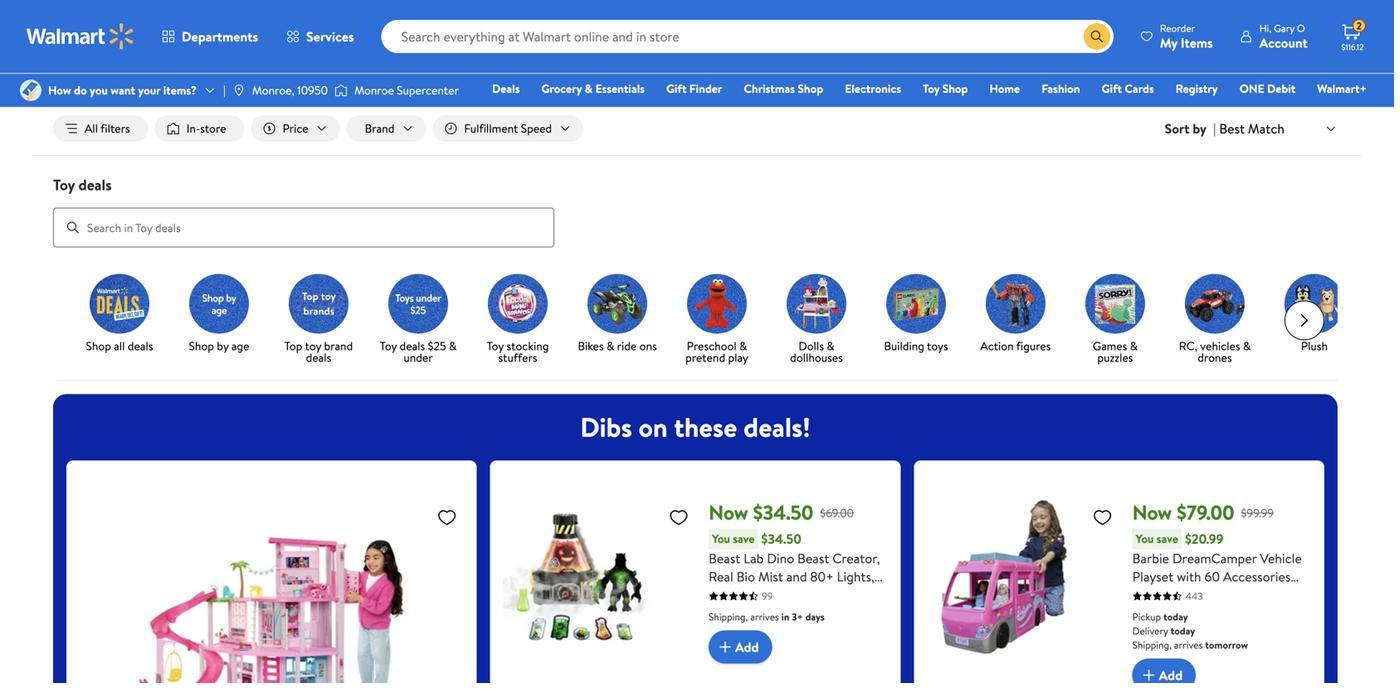 Task type: locate. For each thing, give the bounding box(es) containing it.
2 gift from the left
[[1102, 81, 1122, 97]]

Walmart Site-Wide search field
[[382, 20, 1114, 53]]

Search search field
[[382, 20, 1114, 53]]

1 horizontal spatial by
[[1193, 120, 1207, 138]]

shop by age
[[189, 338, 249, 355]]

dollhouses
[[790, 350, 843, 366]]

action figures link
[[973, 274, 1059, 356]]

save up the barbie
[[1157, 531, 1179, 548]]

walmart image
[[27, 23, 134, 50]]

grocery & essentials link
[[534, 80, 652, 98]]

by left 'age'
[[217, 338, 229, 355]]

1 vertical spatial by
[[217, 338, 229, 355]]

under
[[404, 350, 433, 366]]

walmart+
[[1318, 81, 1367, 97]]

reorder my items
[[1160, 21, 1213, 52]]

1 you from the left
[[712, 531, 730, 548]]

1 vertical spatial shipping,
[[1133, 639, 1172, 653]]

toy inside toy deals $25 & under
[[380, 338, 397, 355]]

plush link
[[1272, 274, 1358, 356]]

add to cart image down delivery on the bottom right of the page
[[1139, 666, 1159, 684]]

one
[[1240, 81, 1265, 97]]

add to cart image for now $79.00
[[1139, 666, 1159, 684]]

toy left under
[[380, 338, 397, 355]]

0 horizontal spatial gift
[[666, 81, 687, 97]]

30-
[[1241, 587, 1261, 605]]

gift left cards
[[1102, 81, 1122, 97]]

deals up search icon
[[78, 175, 112, 196]]

plush
[[1301, 338, 1328, 355]]

toy left stocking
[[487, 338, 504, 355]]

beast left lab
[[709, 550, 741, 568]]

by right sort
[[1193, 120, 1207, 138]]

monroe supercenter
[[355, 82, 459, 98]]

 image left monroe,
[[232, 84, 246, 97]]

Search in Toy deals search field
[[53, 208, 554, 248]]

& inside games & puzzles
[[1130, 338, 1138, 355]]

0 horizontal spatial beast
[[709, 550, 741, 568]]

now $79.00 $99.99
[[1133, 499, 1274, 527]]

by inside sort and filter section element
[[1193, 120, 1207, 138]]

1 horizontal spatial add to cart image
[[1139, 666, 1159, 684]]

& right preschool
[[740, 338, 747, 355]]

1 horizontal spatial arrives
[[1174, 639, 1203, 653]]

arrives left tomorrow
[[1174, 639, 1203, 653]]

gift finder
[[666, 81, 722, 97]]

and inside you save $20.99 barbie dreamcamper vehicle playset with 60 accessories including pool and 30-inch slide
[[1217, 587, 1238, 605]]

& for bikes
[[607, 338, 614, 355]]

add to favorites list, beast lab dino beast creator, real bio mist and 80+ lights, sounds and reactions, ages 5+ image
[[669, 508, 689, 528]]

add button
[[709, 631, 772, 665]]

save up lab
[[733, 531, 755, 548]]

2 horizontal spatial and
[[1217, 587, 1238, 605]]

| inside sort and filter section element
[[1214, 120, 1216, 138]]

beast right dino
[[798, 550, 830, 568]]

0 vertical spatial by
[[1193, 120, 1207, 138]]

shop left home link
[[943, 81, 968, 97]]

add to favorites list, barbie dreamcamper vehicle playset with 60 accessories including pool and 30-inch slide image
[[1093, 508, 1113, 528]]

shop inside christmas shop link
[[798, 81, 824, 97]]

 image
[[335, 82, 348, 99], [232, 84, 246, 97]]

deals right "top"
[[306, 350, 331, 366]]

1 vertical spatial arrives
[[1174, 639, 1203, 653]]

toy shop
[[923, 81, 968, 97]]

toys under 25 dollars image
[[388, 274, 448, 334]]

your
[[138, 82, 160, 98]]

and up shipping, arrives in 3+ days
[[753, 587, 774, 605]]

deals
[[492, 81, 520, 97]]

1 vertical spatial add to cart image
[[1139, 666, 1159, 684]]

you up the barbie
[[1136, 531, 1154, 548]]

price
[[283, 120, 309, 137]]

$69.00
[[820, 505, 854, 522]]

toy for toy deals $25 & under
[[380, 338, 397, 355]]

0 horizontal spatial save
[[733, 531, 755, 548]]

monroe
[[355, 82, 394, 98]]

& right $25
[[449, 338, 457, 355]]

0 horizontal spatial and
[[753, 587, 774, 605]]

age
[[231, 338, 249, 355]]

ride
[[617, 338, 637, 355]]

0 vertical spatial $34.50
[[753, 499, 814, 527]]

$34.50
[[753, 499, 814, 527], [762, 530, 802, 549]]

top
[[284, 338, 302, 355]]

registry link
[[1169, 80, 1226, 98]]

1 horizontal spatial  image
[[335, 82, 348, 99]]

toy right electronics link
[[923, 81, 940, 97]]

action figures
[[981, 338, 1051, 355]]

by inside shop by age 'link'
[[217, 338, 229, 355]]

gary
[[1274, 21, 1295, 35]]

& right games
[[1130, 338, 1138, 355]]

 image for monroe, 10950
[[232, 84, 246, 97]]

dolls and dollhouses image
[[787, 274, 847, 334]]

shipping, down pickup
[[1133, 639, 1172, 653]]

match
[[1248, 119, 1285, 138]]

radio-controlled, vehicles and drones image
[[1185, 274, 1245, 334]]

 image for monroe supercenter
[[335, 82, 348, 99]]

add to cart image down shipping, arrives in 3+ days
[[716, 638, 735, 658]]

building toys image
[[887, 274, 946, 334]]

departments
[[182, 27, 258, 46]]

& inside dolls & dollhouses
[[827, 338, 835, 355]]

now for now $79.00
[[1133, 499, 1172, 527]]

today
[[1164, 611, 1188, 625], [1171, 625, 1196, 639]]

games and puzzles image
[[1086, 274, 1145, 334]]

1 horizontal spatial |
[[1214, 120, 1216, 138]]

all
[[85, 120, 98, 137]]

building toys
[[884, 338, 948, 355]]

top toy brand deals
[[284, 338, 353, 366]]

items?
[[163, 82, 197, 98]]

toy inside toy shop link
[[923, 81, 940, 97]]

0 horizontal spatial you
[[712, 531, 730, 548]]

& right grocery
[[585, 81, 593, 97]]

shipping,
[[709, 611, 748, 625], [1133, 639, 1172, 653]]

save inside you save $20.99 barbie dreamcamper vehicle playset with 60 accessories including pool and 30-inch slide
[[1157, 531, 1179, 548]]

deals inside "shop all deals" link
[[128, 338, 153, 355]]

toy stocking stuffers
[[487, 338, 549, 366]]

1 horizontal spatial beast
[[798, 550, 830, 568]]

dino
[[767, 550, 795, 568]]

0 vertical spatial shipping,
[[709, 611, 748, 625]]

want
[[111, 82, 135, 98]]

& right dolls
[[827, 338, 835, 355]]

you inside you save $20.99 barbie dreamcamper vehicle playset with 60 accessories including pool and 30-inch slide
[[1136, 531, 1154, 548]]

gift inside gift finder link
[[666, 81, 687, 97]]

|
[[223, 82, 226, 98], [1214, 120, 1216, 138]]

ages
[[840, 587, 868, 605]]

bio
[[737, 568, 755, 587]]

1 horizontal spatial now
[[1133, 499, 1172, 527]]

1 horizontal spatial gift
[[1102, 81, 1122, 97]]

walmart+ link
[[1310, 80, 1375, 98]]

shop right christmas
[[798, 81, 824, 97]]

and left 30-
[[1217, 587, 1238, 605]]

& inside preschool & pretend play
[[740, 338, 747, 355]]

add to cart image
[[716, 638, 735, 658], [1139, 666, 1159, 684]]

all filters
[[85, 120, 130, 137]]

0 horizontal spatial |
[[223, 82, 226, 98]]

& inside the "rc, vehicles & drones"
[[1243, 338, 1251, 355]]

shipping, down sounds
[[709, 611, 748, 625]]

deals link
[[485, 80, 527, 98]]

shop inside "shop all deals" link
[[86, 338, 111, 355]]

puzzles
[[1098, 350, 1133, 366]]

save
[[733, 531, 755, 548], [1157, 531, 1179, 548]]

2 you from the left
[[1136, 531, 1154, 548]]

shop left 'all'
[[86, 338, 111, 355]]

gift inside 'gift cards' link
[[1102, 81, 1122, 97]]

 image right 10950
[[335, 82, 348, 99]]

0 horizontal spatial add to cart image
[[716, 638, 735, 658]]

gift for gift cards
[[1102, 81, 1122, 97]]

creator,
[[833, 550, 880, 568]]

0 horizontal spatial by
[[217, 338, 229, 355]]

toy up search icon
[[53, 175, 75, 196]]

1 gift from the left
[[666, 81, 687, 97]]

gift left finder
[[666, 81, 687, 97]]

now up the barbie
[[1133, 499, 1172, 527]]

shop all deals
[[86, 338, 153, 355]]

1 horizontal spatial you
[[1136, 531, 1154, 548]]

& for games
[[1130, 338, 1138, 355]]

now for now $34.50
[[709, 499, 749, 527]]

1 vertical spatial $34.50
[[762, 530, 802, 549]]

services button
[[272, 17, 368, 56]]

2 save from the left
[[1157, 531, 1179, 548]]

supercenter
[[397, 82, 459, 98]]

you inside you save $34.50 beast lab dino beast creator, real bio mist and 80+ lights, sounds and reactions, ages 5+
[[712, 531, 730, 548]]

and left '80+'
[[787, 568, 807, 587]]

finder
[[690, 81, 722, 97]]

deals right 'all'
[[128, 338, 153, 355]]

add to favorites list, barbie dreamhouse, 75+ pieces, pool party doll house with 3 story slide image
[[437, 508, 457, 528]]

including
[[1133, 587, 1185, 605]]

& right 'vehicles'
[[1243, 338, 1251, 355]]

1 horizontal spatial save
[[1157, 531, 1179, 548]]

2 now from the left
[[1133, 499, 1172, 527]]

sort
[[1165, 120, 1190, 138]]

shop left 'age'
[[189, 338, 214, 355]]

pickup today delivery today shipping, arrives tomorrow
[[1133, 611, 1249, 653]]

games & puzzles
[[1093, 338, 1138, 366]]

now right add to favorites list, beast lab dino beast creator, real bio mist and 80+ lights, sounds and reactions, ages 5+ image
[[709, 499, 749, 527]]

| up store
[[223, 82, 226, 98]]

ride-on toys image
[[588, 274, 647, 334]]

save inside you save $34.50 beast lab dino beast creator, real bio mist and 80+ lights, sounds and reactions, ages 5+
[[733, 531, 755, 548]]

0 horizontal spatial arrives
[[751, 611, 779, 625]]

0 horizontal spatial now
[[709, 499, 749, 527]]

| left 'best'
[[1214, 120, 1216, 138]]

building
[[884, 338, 925, 355]]

in-store button
[[155, 115, 245, 142]]

dolls
[[799, 338, 824, 355]]

0 horizontal spatial  image
[[232, 84, 246, 97]]

1 horizontal spatial shipping,
[[1133, 639, 1172, 653]]

1 horizontal spatial and
[[787, 568, 807, 587]]

add to cart image inside add button
[[716, 638, 735, 658]]

no
[[149, 37, 162, 51]]

toy inside toy stocking stuffers
[[487, 338, 504, 355]]

deals left $25
[[400, 338, 425, 355]]

 image
[[20, 80, 42, 101]]

deals inside toy deals search field
[[78, 175, 112, 196]]

you up the real
[[712, 531, 730, 548]]

arrives left in in the bottom right of the page
[[751, 611, 779, 625]]

0 vertical spatial |
[[223, 82, 226, 98]]

0 horizontal spatial shipping,
[[709, 611, 748, 625]]

mist
[[759, 568, 783, 587]]

available
[[322, 37, 358, 51]]

1 vertical spatial |
[[1214, 120, 1216, 138]]

1 now from the left
[[709, 499, 749, 527]]

you
[[90, 82, 108, 98]]

toy inside toy deals search field
[[53, 175, 75, 196]]

1 save from the left
[[733, 531, 755, 548]]

& left ride
[[607, 338, 614, 355]]

shop inside shop by age 'link'
[[189, 338, 214, 355]]

$79.00
[[1177, 499, 1235, 527]]

preschool & pretend play
[[686, 338, 749, 366]]

you for now $34.50
[[712, 531, 730, 548]]

deals!
[[744, 409, 811, 446]]

0 vertical spatial add to cart image
[[716, 638, 735, 658]]

bikes
[[578, 338, 604, 355]]

filters
[[101, 120, 130, 137]]



Task type: describe. For each thing, give the bounding box(es) containing it.
hi, gary o account
[[1260, 21, 1308, 52]]

action figures image
[[986, 274, 1046, 334]]

in-
[[361, 37, 372, 51]]

Toy deals search field
[[33, 175, 1361, 248]]

60
[[1205, 568, 1220, 587]]

preschool toys image
[[687, 274, 747, 334]]

gift for gift finder
[[666, 81, 687, 97]]

inch
[[1261, 587, 1285, 605]]

toy
[[305, 338, 321, 355]]

stocking
[[507, 338, 549, 355]]

electronics link
[[838, 80, 909, 98]]

443
[[1186, 590, 1203, 604]]

vehicle
[[1260, 550, 1302, 568]]

pool
[[1188, 587, 1214, 605]]

grocery & essentials
[[542, 81, 645, 97]]

best
[[1220, 119, 1245, 138]]

save for $79.00
[[1157, 531, 1179, 548]]

& inside toy deals $25 & under
[[449, 338, 457, 355]]

add to cart image for now $34.50
[[716, 638, 735, 658]]

$20.99
[[1185, 530, 1224, 549]]

rc,
[[1179, 338, 1198, 355]]

brand
[[324, 338, 353, 355]]

$99.99
[[1241, 505, 1274, 522]]

fulfillment speed button
[[433, 115, 584, 142]]

account
[[1260, 34, 1308, 52]]

christmas
[[744, 81, 795, 97]]

by for sort
[[1193, 120, 1207, 138]]

you save $34.50 beast lab dino beast creator, real bio mist and 80+ lights, sounds and reactions, ages 5+
[[709, 530, 887, 605]]

0 vertical spatial arrives
[[751, 611, 779, 625]]

brand button
[[347, 115, 426, 142]]

10950
[[297, 82, 328, 98]]

do
[[74, 82, 87, 98]]

stuffers
[[498, 350, 537, 366]]

store.
[[372, 37, 396, 51]]

shipping, arrives in 3+ days
[[709, 611, 825, 625]]

dibs on these deals!
[[580, 409, 811, 446]]

may
[[272, 37, 289, 51]]

toy stocking stuffers link
[[475, 274, 561, 367]]

delivery
[[1133, 625, 1169, 639]]

brand
[[365, 120, 395, 137]]

monroe, 10950
[[252, 82, 328, 98]]

lab
[[744, 550, 764, 568]]

bikes & ride ons
[[578, 338, 657, 355]]

store
[[200, 120, 226, 137]]

toy shop link
[[916, 80, 976, 98]]

not
[[292, 37, 306, 51]]

registry
[[1176, 81, 1218, 97]]

home link
[[982, 80, 1028, 98]]

today right delivery on the bottom right of the page
[[1171, 625, 1196, 639]]

arrives inside the pickup today delivery today shipping, arrives tomorrow
[[1174, 639, 1203, 653]]

toy for toy deals
[[53, 175, 75, 196]]

speed
[[521, 120, 552, 137]]

& for dolls
[[827, 338, 835, 355]]

fashion link
[[1034, 80, 1088, 98]]

games & puzzles link
[[1072, 274, 1159, 367]]

shop all deals image
[[90, 274, 149, 334]]

deals inside top toy brand deals
[[306, 350, 331, 366]]

tomorrow
[[1206, 639, 1249, 653]]

items
[[1181, 34, 1213, 52]]

one debit
[[1240, 81, 1296, 97]]

dolls & dollhouses
[[790, 338, 843, 366]]

walmart black friday deals for days image
[[874, 0, 1348, 89]]

5+
[[871, 587, 887, 605]]

3+
[[792, 611, 803, 625]]

& for grocery
[[585, 81, 593, 97]]

select
[[216, 37, 243, 51]]

toy for toy shop
[[923, 81, 940, 97]]

rc, vehicles & drones link
[[1172, 274, 1258, 367]]

bikes & ride ons link
[[574, 274, 661, 356]]

1 beast from the left
[[709, 550, 741, 568]]

figures
[[1017, 338, 1051, 355]]

deals inside toy deals $25 & under
[[400, 338, 425, 355]]

monroe,
[[252, 82, 295, 98]]

you save $20.99 barbie dreamcamper vehicle playset with 60 accessories including pool and 30-inch slide
[[1133, 530, 1302, 623]]

in
[[782, 611, 790, 625]]

top toy brand deals image
[[289, 274, 349, 334]]

plush toys image
[[1285, 274, 1345, 334]]

dreamcamper
[[1173, 550, 1257, 568]]

while supplies last. no rain checks. select items may not be available in-store.
[[66, 37, 396, 51]]

toy for toy stocking stuffers
[[487, 338, 504, 355]]

checks.
[[183, 37, 214, 51]]

all filters button
[[53, 115, 148, 142]]

electronics
[[845, 81, 901, 97]]

today down 443
[[1164, 611, 1188, 625]]

how
[[48, 82, 71, 98]]

search image
[[66, 221, 80, 235]]

& for preschool
[[740, 338, 747, 355]]

$34.50 inside you save $34.50 beast lab dino beast creator, real bio mist and 80+ lights, sounds and reactions, ages 5+
[[762, 530, 802, 549]]

action
[[981, 338, 1014, 355]]

by for shop
[[217, 338, 229, 355]]

add
[[735, 639, 759, 657]]

shipping, inside the pickup today delivery today shipping, arrives tomorrow
[[1133, 639, 1172, 653]]

toy deals
[[53, 175, 112, 196]]

services
[[306, 27, 354, 46]]

how do you want your items?
[[48, 82, 197, 98]]

vehicles
[[1201, 338, 1241, 355]]

grocery
[[542, 81, 582, 97]]

gift cards link
[[1095, 80, 1162, 98]]

next slide for chipmodulewithimages list image
[[1285, 301, 1325, 341]]

preschool & pretend play link
[[674, 274, 760, 367]]

shop inside toy shop link
[[943, 81, 968, 97]]

these
[[674, 409, 737, 446]]

on
[[639, 409, 668, 446]]

2 beast from the left
[[798, 550, 830, 568]]

in-
[[187, 120, 200, 137]]

home
[[990, 81, 1020, 97]]

toy stocking stuffers image
[[488, 274, 548, 334]]

shop by age image
[[189, 274, 249, 334]]

sort and filter section element
[[33, 102, 1361, 155]]

essentials
[[596, 81, 645, 97]]

toy deals $25 & under link
[[375, 274, 462, 367]]

gift cards
[[1102, 81, 1154, 97]]

you for now $79.00
[[1136, 531, 1154, 548]]

save for $34.50
[[733, 531, 755, 548]]

christmas shop link
[[737, 80, 831, 98]]

all
[[114, 338, 125, 355]]

in-store
[[187, 120, 226, 137]]

real
[[709, 568, 734, 587]]

search icon image
[[1091, 30, 1104, 43]]

ons
[[640, 338, 657, 355]]

toy deals $25 & under
[[380, 338, 457, 366]]



Task type: vqa. For each thing, say whether or not it's contained in the screenshot.
TIRES
no



